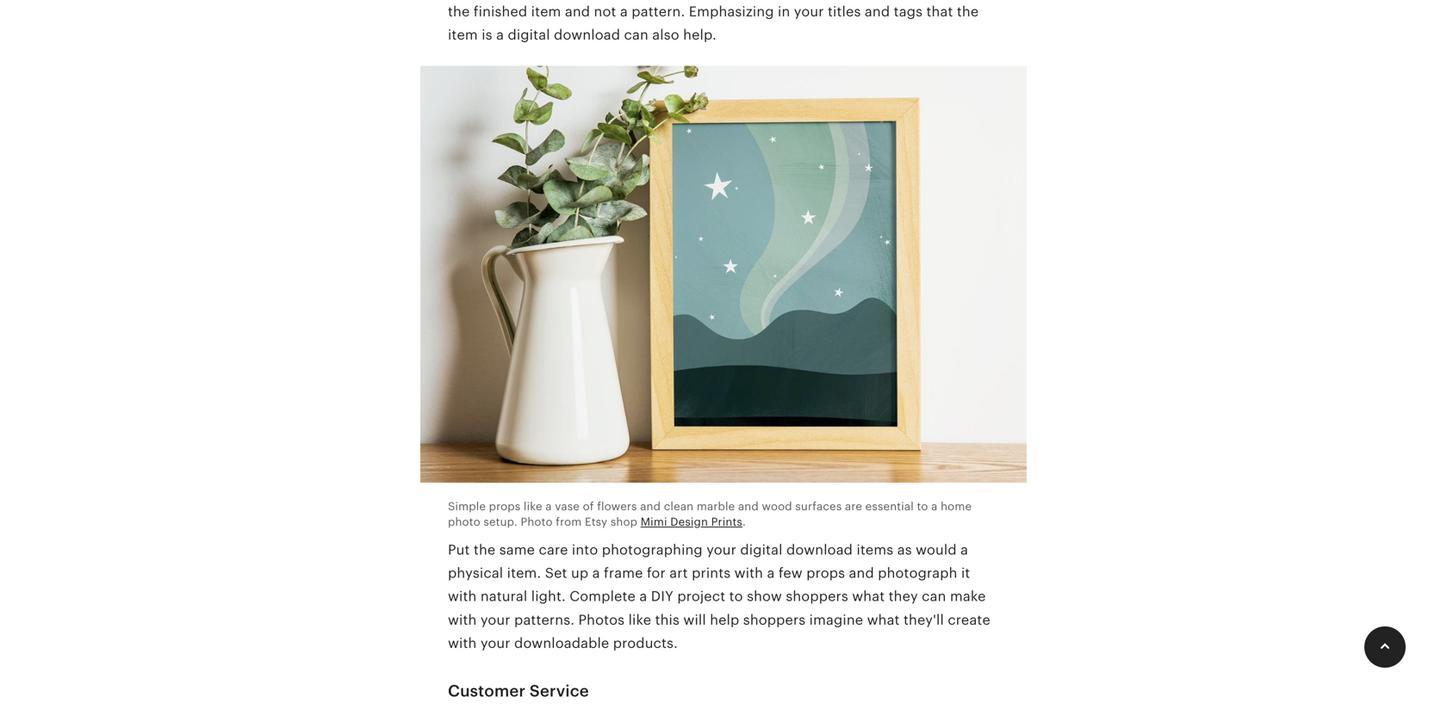 Task type: locate. For each thing, give the bounding box(es) containing it.
are
[[845, 500, 862, 513]]

to up help
[[729, 589, 743, 605]]

home
[[941, 500, 972, 513]]

into
[[572, 543, 598, 558]]

what down they
[[867, 613, 900, 628]]

up
[[571, 566, 589, 582]]

diy
[[651, 589, 674, 605]]

props
[[489, 500, 521, 513], [807, 566, 845, 582]]

and up mimi
[[640, 500, 661, 513]]

essential
[[866, 500, 914, 513]]

make
[[950, 589, 986, 605]]

simple props like a vase of flowers and clean marble and wood surfaces are essential to a home photo setup. photo from etsy shop
[[448, 500, 972, 529]]

imagine
[[810, 613, 863, 628]]

setup.
[[484, 516, 518, 529]]

what left they
[[852, 589, 885, 605]]

2 horizontal spatial and
[[849, 566, 874, 582]]

help
[[710, 613, 740, 628]]

vase
[[555, 500, 580, 513]]

to inside simple props like a vase of flowers and clean marble and wood surfaces are essential to a home photo setup. photo from etsy shop
[[917, 500, 928, 513]]

with
[[735, 566, 763, 582], [448, 589, 477, 605], [448, 613, 477, 628], [448, 636, 477, 652]]

to
[[917, 500, 928, 513], [729, 589, 743, 605]]

set
[[545, 566, 567, 582]]

1 horizontal spatial and
[[738, 500, 759, 513]]

and down items
[[849, 566, 874, 582]]

like
[[524, 500, 542, 513], [629, 613, 651, 628]]

your
[[707, 543, 737, 558], [481, 613, 511, 628], [481, 636, 511, 652]]

a right the up
[[592, 566, 600, 582]]

a left diy
[[640, 589, 647, 605]]

1 horizontal spatial to
[[917, 500, 928, 513]]

few
[[779, 566, 803, 582]]

mimi design prints link
[[641, 516, 743, 529]]

props down download
[[807, 566, 845, 582]]

flowers
[[597, 500, 637, 513]]

shop
[[611, 516, 638, 529]]

0 horizontal spatial like
[[524, 500, 542, 513]]

shoppers
[[786, 589, 848, 605], [743, 613, 806, 628]]

prints
[[692, 566, 731, 582]]

a left home
[[931, 500, 938, 513]]

0 vertical spatial what
[[852, 589, 885, 605]]

0 vertical spatial props
[[489, 500, 521, 513]]

art
[[670, 566, 688, 582]]

1 vertical spatial props
[[807, 566, 845, 582]]

1 vertical spatial to
[[729, 589, 743, 605]]

0 vertical spatial to
[[917, 500, 928, 513]]

shoppers down show
[[743, 613, 806, 628]]

for
[[647, 566, 666, 582]]

prints
[[711, 516, 743, 529]]

shoppers up imagine
[[786, 589, 848, 605]]

photograph
[[878, 566, 958, 582]]

and up .
[[738, 500, 759, 513]]

a
[[546, 500, 552, 513], [931, 500, 938, 513], [961, 543, 968, 558], [592, 566, 600, 582], [767, 566, 775, 582], [640, 589, 647, 605]]

download
[[787, 543, 853, 558]]

1 horizontal spatial like
[[629, 613, 651, 628]]

complete
[[570, 589, 636, 605]]

props up setup.
[[489, 500, 521, 513]]

props inside put the same care into photographing your digital download items as would a physical item. set up a frame for art prints with a few props and photograph it with natural light. complete a diy project to show shoppers what they can make with your patterns. photos like this will help shoppers imagine what they'll create with your downloadable products.
[[807, 566, 845, 582]]

digital
[[740, 543, 783, 558]]

1 vertical spatial like
[[629, 613, 651, 628]]

to inside put the same care into photographing your digital download items as would a physical item. set up a frame for art prints with a few props and photograph it with natural light. complete a diy project to show shoppers what they can make with your patterns. photos like this will help shoppers imagine what they'll create with your downloadable products.
[[729, 589, 743, 605]]

to right essential in the bottom right of the page
[[917, 500, 928, 513]]

they
[[889, 589, 918, 605]]

would
[[916, 543, 957, 558]]

customer
[[448, 683, 526, 701]]

can
[[922, 589, 946, 605]]

like up the photo
[[524, 500, 542, 513]]

surfaces
[[796, 500, 842, 513]]

0 horizontal spatial to
[[729, 589, 743, 605]]

0 vertical spatial like
[[524, 500, 542, 513]]

1 horizontal spatial props
[[807, 566, 845, 582]]

what
[[852, 589, 885, 605], [867, 613, 900, 628]]

1 vertical spatial shoppers
[[743, 613, 806, 628]]

natural
[[481, 589, 528, 605]]

0 horizontal spatial props
[[489, 500, 521, 513]]

put the same care into photographing your digital download items as would a physical item. set up a frame for art prints with a few props and photograph it with natural light. complete a diy project to show shoppers what they can make with your patterns. photos like this will help shoppers imagine what they'll create with your downloadable products.
[[448, 543, 991, 652]]

like up the products.
[[629, 613, 651, 628]]

and
[[640, 500, 661, 513], [738, 500, 759, 513], [849, 566, 874, 582]]

a up it
[[961, 543, 968, 558]]



Task type: describe. For each thing, give the bounding box(es) containing it.
products.
[[613, 636, 678, 652]]

mimi
[[641, 516, 667, 529]]

photo
[[521, 516, 553, 529]]

clean
[[664, 500, 694, 513]]

and inside put the same care into photographing your digital download items as would a physical item. set up a frame for art prints with a few props and photograph it with natural light. complete a diy project to show shoppers what they can make with your patterns. photos like this will help shoppers imagine what they'll create with your downloadable products.
[[849, 566, 874, 582]]

a left few
[[767, 566, 775, 582]]

customer service
[[448, 683, 589, 701]]

downloadable
[[514, 636, 609, 652]]

they'll
[[904, 613, 944, 628]]

0 vertical spatial shoppers
[[786, 589, 848, 605]]

0 vertical spatial your
[[707, 543, 737, 558]]

like inside simple props like a vase of flowers and clean marble and wood surfaces are essential to a home photo setup. photo from etsy shop
[[524, 500, 542, 513]]

1 vertical spatial what
[[867, 613, 900, 628]]

like inside put the same care into photographing your digital download items as would a physical item. set up a frame for art prints with a few props and photograph it with natural light. complete a diy project to show shoppers what they can make with your patterns. photos like this will help shoppers imagine what they'll create with your downloadable products.
[[629, 613, 651, 628]]

frame
[[604, 566, 643, 582]]

physical
[[448, 566, 503, 582]]

items
[[857, 543, 894, 558]]

wood
[[762, 500, 792, 513]]

from
[[556, 516, 582, 529]]

mimi design prints .
[[641, 516, 746, 529]]

simple
[[448, 500, 486, 513]]

show
[[747, 589, 782, 605]]

service
[[530, 683, 589, 701]]

of
[[583, 500, 594, 513]]

2 vertical spatial your
[[481, 636, 511, 652]]

care
[[539, 543, 568, 558]]

item.
[[507, 566, 541, 582]]

1 vertical spatial your
[[481, 613, 511, 628]]

put
[[448, 543, 470, 558]]

patterns.
[[514, 613, 575, 628]]

create
[[948, 613, 991, 628]]

it
[[961, 566, 970, 582]]

0 horizontal spatial and
[[640, 500, 661, 513]]

the
[[474, 543, 496, 558]]

photo
[[448, 516, 481, 529]]

design
[[670, 516, 708, 529]]

marble
[[697, 500, 735, 513]]

.
[[743, 516, 746, 529]]

project
[[677, 589, 726, 605]]

photos
[[579, 613, 625, 628]]

will
[[684, 613, 706, 628]]

as
[[897, 543, 912, 558]]

this
[[655, 613, 680, 628]]

etsy
[[585, 516, 608, 529]]

same
[[499, 543, 535, 558]]

photographing
[[602, 543, 703, 558]]

a left vase
[[546, 500, 552, 513]]

light.
[[531, 589, 566, 605]]

props inside simple props like a vase of flowers and clean marble and wood surfaces are essential to a home photo setup. photo from etsy shop
[[489, 500, 521, 513]]



Task type: vqa. For each thing, say whether or not it's contained in the screenshot.
unique
no



